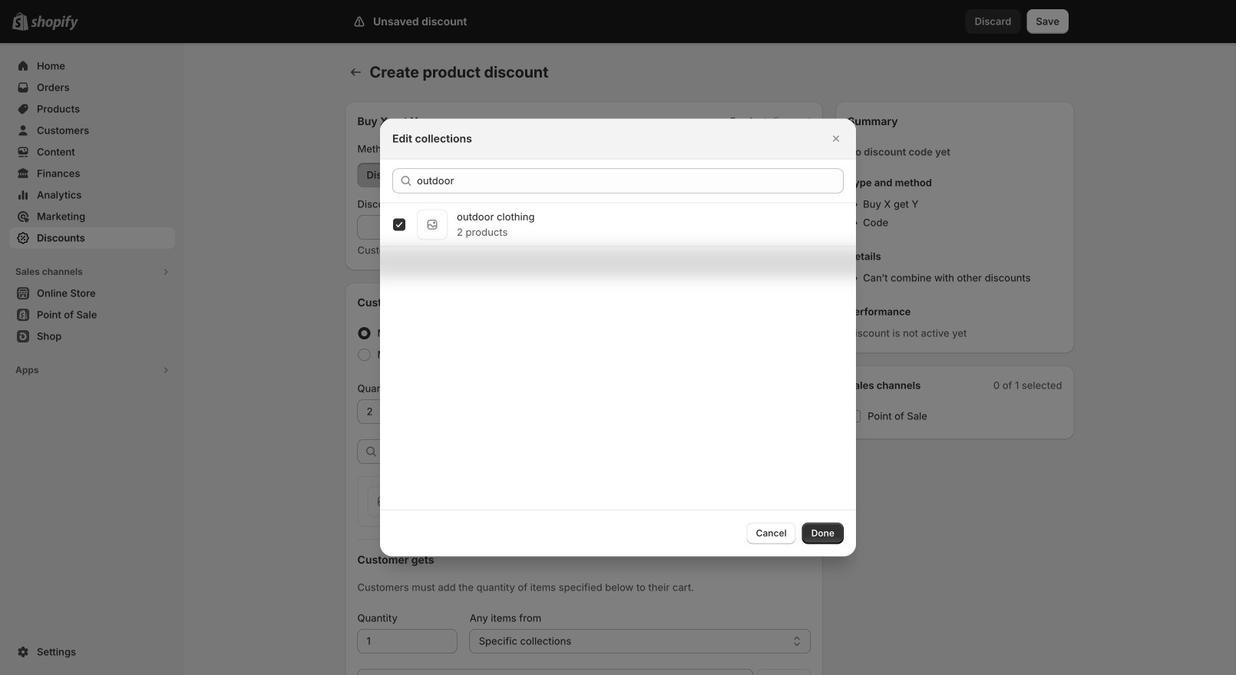 Task type: vqa. For each thing, say whether or not it's contained in the screenshot.
Shopify IMAGE
yes



Task type: describe. For each thing, give the bounding box(es) containing it.
Search collections text field
[[417, 169, 844, 193]]



Task type: locate. For each thing, give the bounding box(es) containing it.
shopify image
[[31, 15, 78, 31]]

dialog
[[0, 119, 1237, 557]]



